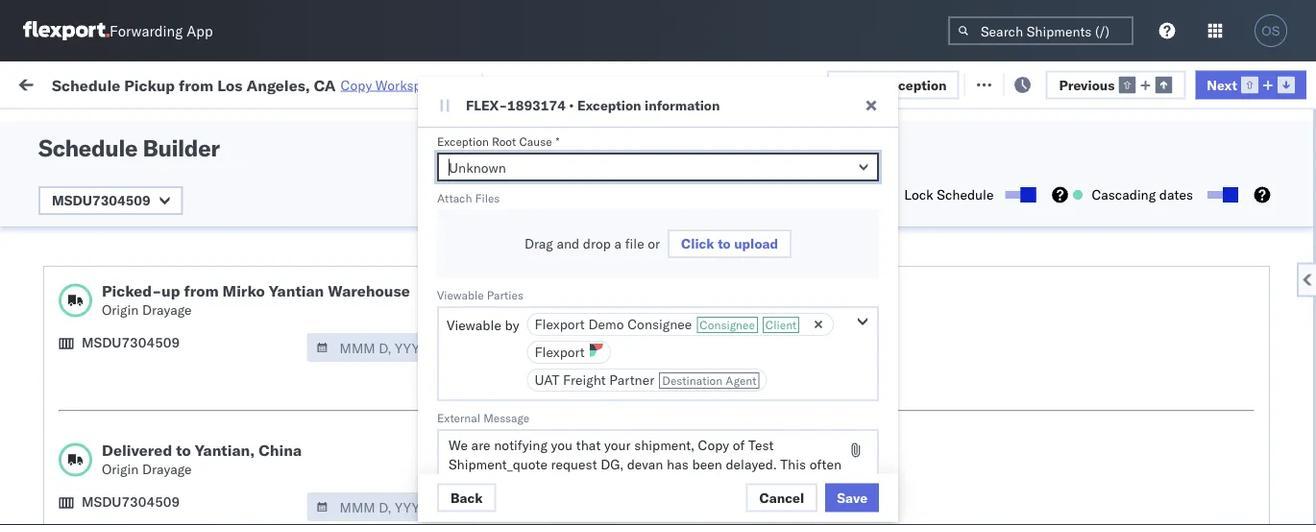 Task type: vqa. For each thing, say whether or not it's contained in the screenshot.
FLEX-1725764
no



Task type: describe. For each thing, give the bounding box(es) containing it.
workitem button
[[12, 153, 279, 172]]

3 lhuu7894563, from the top
[[1109, 257, 1208, 273]]

upload for second upload customs clearance documents link from the bottom of the page
[[44, 120, 88, 136]]

11:59 right 12,
[[756, 76, 793, 93]]

1 horizontal spatial file exception
[[989, 74, 1079, 91]]

pst, down deadline button
[[300, 172, 329, 189]]

mbl/mawb nu button
[[1224, 153, 1316, 172]]

mmm d, yyyy text field for 2nd -- : -- -- text box from the top of the page
[[307, 493, 443, 522]]

: for snoozed
[[442, 119, 446, 134]]

schedule delivery appointment for 1st schedule delivery appointment button from the top of the page
[[44, 214, 236, 231]]

for
[[183, 119, 199, 134]]

1 11:59 pm pst, dec 13, 2022 from the top
[[234, 172, 418, 189]]

3 abcdefg784 from the top
[[1234, 257, 1316, 274]]

status
[[104, 119, 138, 134]]

los up 'delivered to yantian, china origin drayage'
[[181, 416, 203, 432]]

from up for
[[179, 75, 214, 94]]

1 schedule delivery appointment button from the top
[[44, 213, 236, 234]]

dec down deadline button
[[332, 172, 357, 189]]

pm down 'deadline'
[[275, 172, 296, 189]]

Please type here (tag users with @) text field
[[437, 429, 879, 520]]

external message
[[437, 411, 529, 425]]

schedule pickup from los angeles, ca link for 1st schedule pickup from los angeles, ca button
[[44, 161, 273, 199]]

2 lagerfeld from the top
[[956, 384, 1013, 401]]

los down for
[[181, 162, 203, 179]]

pst, up 8:30 pm pst, jan 28, 2023
[[300, 426, 329, 443]]

flexport demo consignee consignee
[[535, 316, 755, 333]]

pm down china
[[267, 468, 288, 485]]

1 integration from the top
[[763, 342, 829, 358]]

2 resize handle column header from the left
[[413, 149, 436, 526]]

copy
[[341, 76, 372, 93]]

freight
[[563, 372, 606, 389]]

760
[[353, 74, 378, 91]]

angeles, inside confirm pickup from los angeles, ca
[[198, 246, 251, 263]]

client for client
[[766, 318, 797, 332]]

cascading
[[1092, 186, 1156, 203]]

workitem
[[21, 157, 71, 171]]

4 uetu5238478 from the top
[[1211, 299, 1305, 316]]

schedule pickup from rotterdam, netherlands button
[[44, 372, 273, 413]]

west
[[822, 426, 853, 443]]

2 clearance from the top
[[149, 458, 210, 475]]

nu
[[1303, 157, 1316, 171]]

Unknown text field
[[437, 153, 879, 182]]

partner
[[609, 372, 654, 389]]

from for schedule pickup from los angeles, ca link corresponding to 1st schedule pickup from los angeles, ca button
[[149, 162, 178, 179]]

1 lhuu7894563, uetu5238478 from the top
[[1109, 172, 1305, 189]]

track
[[488, 74, 520, 91]]

click to upload button
[[668, 230, 792, 258]]

origin inside 'delivered to yantian, china origin drayage'
[[102, 461, 139, 478]]

due
[[679, 76, 703, 93]]

delivery for 1st schedule delivery appointment button from the top of the page
[[105, 214, 154, 231]]

snoozed : no
[[397, 119, 466, 134]]

8:30 pm pst, jan 23, 2023
[[234, 342, 406, 358]]

from for the schedule pickup from rotterdam, netherlands link
[[149, 373, 178, 390]]

delivery for 1st schedule delivery appointment button from the bottom of the page
[[105, 341, 154, 357]]

in
[[286, 119, 297, 134]]

2 integration from the top
[[763, 384, 829, 401]]

2023 for 11:59 pm pst, jan 24, 2023
[[381, 426, 415, 443]]

3 uetu5238478 from the top
[[1211, 257, 1305, 273]]

batch action button
[[1179, 69, 1305, 98]]

log
[[542, 76, 564, 93]]

vandelay west
[[763, 426, 853, 443]]

yantian
[[269, 282, 324, 301]]

7 resize handle column header from the left
[[1076, 149, 1099, 526]]

3 account from the top
[[862, 468, 912, 485]]

2 documents from the top
[[44, 477, 114, 494]]

11:59 up 4:00
[[234, 215, 272, 232]]

next button
[[1195, 70, 1307, 99]]

import work button
[[154, 61, 250, 105]]

appointment for 1st schedule delivery appointment button from the bottom of the page
[[157, 341, 236, 357]]

progress
[[300, 119, 348, 134]]

2 account from the top
[[862, 384, 912, 401]]

6:00
[[234, 299, 264, 316]]

lock
[[904, 186, 934, 203]]

schedule delivery appointment for 1st schedule delivery appointment button from the bottom of the page
[[44, 341, 236, 357]]

activity log
[[492, 76, 564, 93]]

no
[[450, 119, 466, 134]]

dec up 4:00 pm pst, dec 23, 2022
[[332, 215, 357, 232]]

8 fcl from the top
[[556, 468, 580, 485]]

risk
[[397, 74, 419, 91]]

1 horizontal spatial exception
[[1016, 74, 1079, 91]]

1 schedule pickup from los angeles, ca button from the top
[[44, 161, 273, 201]]

2023 for 8:30 pm pst, jan 23, 2023
[[373, 342, 406, 358]]

drag and drop a file or
[[524, 235, 660, 252]]

information
[[645, 97, 720, 114]]

ready
[[146, 119, 180, 134]]

2 uetu5238478 from the top
[[1211, 214, 1305, 231]]

pst, up 4:00 pm pst, dec 23, 2022
[[300, 215, 329, 232]]

2 1889466 from the top
[[1027, 215, 1085, 232]]

11:59 pm pst, jan 24, 2023
[[234, 426, 415, 443]]

upload
[[734, 235, 778, 252]]

batch
[[1209, 74, 1247, 91]]

back button
[[437, 484, 496, 512]]

name
[[672, 157, 703, 171]]

delivered
[[102, 441, 172, 460]]

customs for second upload customs clearance documents link from the bottom of the page
[[91, 120, 145, 136]]

confirm pickup from los angeles, ca button
[[44, 245, 273, 286]]

back
[[451, 489, 483, 506]]

1 fcl from the top
[[556, 172, 580, 189]]

7 ocean fcl from the top
[[513, 426, 580, 443]]

from for schedule pickup from los angeles, ca link related to 2nd schedule pickup from los angeles, ca button from the top
[[149, 416, 178, 432]]

2 integration test account - karl lagerfeld from the top
[[763, 384, 1013, 401]]

8 resize handle column header from the left
[[1201, 149, 1224, 526]]

1 flex-1889466 from the top
[[986, 172, 1085, 189]]

attach
[[437, 191, 472, 205]]

3 fcl from the top
[[556, 257, 580, 274]]

cancel
[[759, 489, 804, 506]]

agent
[[726, 374, 756, 388]]

client for client name
[[638, 157, 669, 171]]

root
[[492, 134, 516, 148]]

work,
[[202, 119, 232, 134]]

to for yantian,
[[176, 441, 191, 460]]

11:59 down rotterdam,
[[234, 426, 272, 443]]

1 horizontal spatial exception
[[577, 97, 641, 114]]

confirm pickup from los angeles, ca
[[44, 246, 251, 282]]

cst
[[589, 339, 613, 356]]

Search Shipments (/) text field
[[948, 16, 1134, 45]]

up
[[161, 282, 180, 301]]

schedule pickup from los angeles, ca link for 2nd schedule pickup from los angeles, ca button from the top
[[44, 415, 273, 453]]

filtered
[[19, 118, 66, 135]]

drayage inside picked-up from mirko yantian warehouse origin drayage
[[142, 302, 192, 318]]

3 integration from the top
[[763, 468, 829, 485]]

from inside picked-up from mirko yantian warehouse origin drayage
[[184, 282, 219, 301]]

los up status : ready for work, blocked, in progress
[[217, 75, 243, 94]]

0 horizontal spatial exception
[[437, 134, 489, 148]]

netherlands
[[44, 392, 119, 409]]

7 fcl from the top
[[556, 426, 580, 443]]

23, for dec
[[352, 257, 373, 274]]

4 lhuu7894563, uetu5238478 from the top
[[1109, 299, 1305, 316]]

3 lagerfeld from the top
[[956, 468, 1013, 485]]

schedule inside "schedule pickup from rotterdam, netherlands"
[[44, 373, 101, 390]]

jan for 8:30 pm pst, jan 23, 2023
[[324, 342, 345, 358]]

12,
[[732, 76, 753, 93]]

1 maeu940843 from the top
[[1234, 342, 1316, 358]]

pst, up yantian
[[291, 257, 321, 274]]

jan for 11:59 pm pst, jan 24, 2023
[[332, 426, 354, 443]]

on
[[470, 74, 485, 91]]

pst, down china
[[291, 468, 321, 485]]

angeles, down status : ready for work, blocked, in progress
[[206, 162, 259, 179]]

1 ocean fcl from the top
[[513, 172, 580, 189]]

9 resize handle column header from the left
[[1282, 149, 1305, 526]]

activity
[[492, 76, 538, 93]]

client name
[[638, 157, 703, 171]]

1893174
[[507, 97, 566, 114]]

ca for confirm pickup from los angeles, ca button
[[44, 266, 62, 282]]

confirm pickup from los angeles, ca link
[[44, 245, 273, 284]]

pst, right am
[[292, 299, 322, 316]]

picked-
[[102, 282, 161, 301]]

os
[[1262, 24, 1280, 38]]

work
[[209, 74, 242, 91]]

my
[[19, 70, 50, 96]]

picked-up from mirko yantian warehouse origin drayage
[[102, 282, 410, 318]]

4 abcdefg784 from the top
[[1234, 299, 1316, 316]]

2023 for 8:30 pm pst, jan 28, 2023
[[373, 468, 406, 485]]

exception root cause *
[[437, 134, 560, 148]]

and
[[557, 235, 580, 252]]

files
[[475, 191, 500, 205]]

angeles, up yantian,
[[206, 416, 259, 432]]

confirm for confirm delivery
[[44, 298, 93, 315]]

4:00 pm pst, dec 23, 2022
[[234, 257, 410, 274]]

3 1889466 from the top
[[1027, 257, 1085, 274]]

3 maeu940843 from the top
[[1234, 468, 1316, 485]]

jan left 12,
[[707, 76, 728, 93]]

vandelay for vandelay
[[638, 426, 693, 443]]

schedule pickup from rotterdam, netherlands link
[[44, 372, 273, 411]]

5 resize handle column header from the left
[[730, 149, 753, 526]]

mmm d, yyyy text field for 2nd -- : -- -- text box from the bottom of the page
[[307, 333, 443, 362]]

1 resize handle column header from the left
[[275, 149, 298, 526]]

external
[[437, 411, 480, 425]]

deadline button
[[225, 153, 417, 172]]

msdu7304509 inside button
[[52, 192, 151, 209]]

24, for 2023
[[357, 426, 378, 443]]

4 ocean fcl from the top
[[513, 299, 580, 316]]

pm down am
[[267, 342, 288, 358]]

0 horizontal spatial file exception
[[857, 76, 947, 93]]

mirko
[[223, 282, 265, 301]]

cause
[[519, 134, 552, 148]]

action
[[1250, 74, 1293, 91]]

confirm delivery button
[[44, 297, 146, 318]]

1 13, from the top
[[361, 172, 382, 189]]

1 abcdefg784 from the top
[[1234, 172, 1316, 189]]

3 ocean fcl from the top
[[513, 257, 580, 274]]

pm up 4:00 pm pst, dec 23, 2022
[[275, 215, 296, 232]]

2 schedule pickup from los angeles, ca from the top
[[44, 416, 259, 452]]

pm right 4:00
[[267, 257, 288, 274]]

upload for first upload customs clearance documents link from the bottom
[[44, 458, 88, 475]]

msdu7304509 button
[[38, 186, 183, 215]]

ca left the copy
[[314, 75, 336, 94]]



Task type: locate. For each thing, give the bounding box(es) containing it.
schedule delivery appointment link up "schedule pickup from rotterdam, netherlands"
[[44, 340, 236, 359]]

1 vertical spatial schedule delivery appointment
[[44, 341, 236, 357]]

1 vertical spatial schedule delivery appointment link
[[44, 340, 236, 359]]

23, up warehouse
[[352, 257, 373, 274]]

work
[[55, 70, 105, 96]]

1 customs from the top
[[91, 120, 145, 136]]

ocean fcl up uat
[[513, 342, 580, 358]]

delivery inside confirm delivery link
[[97, 298, 146, 315]]

2 lhuu7894563, from the top
[[1109, 214, 1208, 231]]

1 vertical spatial delivery
[[97, 298, 146, 315]]

jan
[[707, 76, 728, 93], [324, 342, 345, 358], [332, 426, 354, 443], [324, 468, 345, 485]]

to inside button
[[718, 235, 731, 252]]

forwarding
[[110, 22, 183, 40]]

mbl/mawb
[[1234, 157, 1301, 171]]

schedule delivery appointment button
[[44, 213, 236, 234], [44, 340, 236, 361]]

0 vertical spatial delivery
[[105, 214, 154, 231]]

confirm inside button
[[44, 298, 93, 315]]

message right external
[[483, 411, 529, 425]]

0 vertical spatial 1889466
[[1027, 172, 1085, 189]]

schedule delivery appointment link for 1st schedule delivery appointment button from the bottom of the page
[[44, 340, 236, 359]]

: for status
[[138, 119, 141, 134]]

2 vertical spatial delivery
[[105, 341, 154, 357]]

to left yantian,
[[176, 441, 191, 460]]

schedule pickup from los angeles, ca button down schedule pickup from rotterdam, netherlands button
[[44, 415, 273, 455]]

ca down the netherlands
[[44, 435, 62, 452]]

1 vertical spatial schedule pickup from los angeles, ca button
[[44, 415, 273, 455]]

4 lhuu7894563, from the top
[[1109, 299, 1208, 316]]

1 schedule delivery appointment from the top
[[44, 214, 236, 231]]

0 vertical spatial 13,
[[361, 172, 382, 189]]

2 abcdefg784 from the top
[[1234, 215, 1316, 232]]

ca for 2nd schedule pickup from los angeles, ca button from the top
[[44, 435, 62, 452]]

2 11:59 pm pst, dec 13, 2022 from the top
[[234, 215, 418, 232]]

2023 right 28, on the left of page
[[373, 468, 406, 485]]

0 vertical spatial maeu940843
[[1234, 342, 1316, 358]]

delivery up "schedule pickup from rotterdam, netherlands"
[[105, 341, 154, 357]]

dec right yantian
[[325, 299, 350, 316]]

pickup
[[124, 75, 175, 94], [105, 162, 146, 179], [97, 246, 138, 263], [105, 373, 146, 390], [105, 416, 146, 432]]

2 origin from the top
[[102, 461, 139, 478]]

link
[[446, 76, 472, 93]]

schedule delivery appointment button up confirm pickup from los angeles, ca
[[44, 213, 236, 234]]

message up in
[[258, 74, 311, 91]]

previous button
[[1046, 70, 1186, 99]]

2 upload customs clearance documents from the top
[[44, 458, 210, 494]]

flexport up flexport button
[[535, 316, 585, 333]]

1 : from the left
[[138, 119, 141, 134]]

1 vertical spatial 24,
[[357, 426, 378, 443]]

msdu7304509 for picked-up from mirko yantian warehouse
[[82, 334, 180, 351]]

8:30 down the 6:00
[[234, 342, 264, 358]]

lhuu7894563,
[[1109, 172, 1208, 189], [1109, 214, 1208, 231], [1109, 257, 1208, 273], [1109, 299, 1208, 316]]

0 vertical spatial 24,
[[354, 299, 374, 316]]

flexport. image
[[23, 21, 110, 40]]

snoozed
[[397, 119, 442, 134]]

0 vertical spatial account
[[862, 342, 912, 358]]

origin down delivered
[[102, 461, 139, 478]]

6 fcl from the top
[[556, 384, 580, 401]]

click to upload
[[681, 235, 778, 252]]

0 vertical spatial message
[[258, 74, 311, 91]]

msdu7304509 down workitem "button"
[[52, 192, 151, 209]]

at
[[381, 74, 393, 91]]

schedule delivery appointment up "schedule pickup from rotterdam, netherlands"
[[44, 341, 236, 357]]

6 ocean fcl from the top
[[513, 384, 580, 401]]

0 vertical spatial flex-1889466
[[986, 172, 1085, 189]]

confirm
[[44, 246, 93, 263], [44, 298, 93, 315]]

confirm inside confirm pickup from los angeles, ca
[[44, 246, 93, 263]]

flexport for flexport demo consignee consignee
[[535, 316, 585, 333]]

ca inside confirm pickup from los angeles, ca
[[44, 266, 62, 282]]

5 ocean fcl from the top
[[513, 342, 580, 358]]

origin inside picked-up from mirko yantian warehouse origin drayage
[[102, 302, 139, 318]]

1 account from the top
[[862, 342, 912, 358]]

forwarding app link
[[23, 21, 213, 40]]

pickup inside "schedule pickup from rotterdam, netherlands"
[[105, 373, 146, 390]]

2 schedule pickup from los angeles, ca link from the top
[[44, 415, 273, 453]]

upload
[[44, 120, 88, 136], [44, 458, 88, 475]]

0 vertical spatial drayage
[[142, 302, 192, 318]]

mode
[[513, 157, 543, 171]]

upload inside button
[[44, 120, 88, 136]]

0 horizontal spatial file
[[857, 76, 881, 93]]

workspace
[[375, 76, 443, 93]]

2 13, from the top
[[361, 215, 382, 232]]

delivery up confirm pickup from los angeles, ca
[[105, 214, 154, 231]]

2 schedule pickup from los angeles, ca button from the top
[[44, 415, 273, 455]]

1 vertical spatial integration
[[763, 384, 829, 401]]

1 confirm from the top
[[44, 246, 93, 263]]

pickup up picked-
[[97, 246, 138, 263]]

flexport up uat
[[535, 344, 585, 361]]

5 fcl from the top
[[556, 342, 580, 358]]

consignee inside flexport demo consignee consignee
[[700, 318, 755, 332]]

ca for 1st schedule pickup from los angeles, ca button
[[44, 181, 62, 198]]

0 vertical spatial integration test account - karl lagerfeld
[[763, 342, 1013, 358]]

confirm delivery link
[[44, 297, 146, 317]]

delivery
[[105, 214, 154, 231], [97, 298, 146, 315], [105, 341, 154, 357]]

2 flex-1889466 from the top
[[986, 215, 1085, 232]]

1 vertical spatial flex-1889466
[[986, 215, 1085, 232]]

MMM D, YYYY text field
[[307, 333, 443, 362], [307, 493, 443, 522]]

2 vertical spatial -
[[916, 468, 924, 485]]

china
[[259, 441, 302, 460]]

1 schedule pickup from los angeles, ca from the top
[[44, 162, 259, 198]]

documents inside button
[[44, 139, 114, 156]]

from up 'up'
[[142, 246, 170, 263]]

from for confirm pickup from los angeles, ca "link"
[[142, 246, 170, 263]]

0 vertical spatial to
[[718, 235, 731, 252]]

0 horizontal spatial consignee
[[628, 316, 692, 333]]

due jan 12, 11:59 pm
[[679, 76, 818, 93]]

flexport for flexport
[[535, 344, 585, 361]]

2 ocean fcl from the top
[[513, 215, 580, 232]]

from left rotterdam,
[[149, 373, 178, 390]]

2 8:30 from the top
[[234, 468, 264, 485]]

2 vertical spatial flex-1889466
[[986, 257, 1085, 274]]

2 schedule delivery appointment from the top
[[44, 341, 236, 357]]

8:30 for 8:30 pm pst, jan 23, 2023
[[234, 342, 264, 358]]

2 lhuu7894563, uetu5238478 from the top
[[1109, 214, 1305, 231]]

1 vertical spatial 13,
[[361, 215, 382, 232]]

0 vertical spatial customs
[[91, 120, 145, 136]]

1 horizontal spatial :
[[442, 119, 446, 134]]

3 karl from the top
[[928, 468, 952, 485]]

1 8:30 from the top
[[234, 342, 264, 358]]

1 vertical spatial appointment
[[157, 341, 236, 357]]

jan up 28, on the left of page
[[332, 426, 354, 443]]

0 vertical spatial client
[[638, 157, 669, 171]]

1 vertical spatial maeu940843
[[1234, 384, 1316, 401]]

flexport
[[535, 316, 585, 333], [535, 344, 585, 361]]

2 maeu940843 from the top
[[1234, 384, 1316, 401]]

pm up 8:30 pm pst, jan 28, 2023
[[275, 426, 296, 443]]

upload down the netherlands
[[44, 458, 88, 475]]

24, down 4:00 pm pst, dec 23, 2022
[[354, 299, 374, 316]]

fcl
[[556, 172, 580, 189], [556, 215, 580, 232], [556, 257, 580, 274], [556, 299, 580, 316], [556, 342, 580, 358], [556, 384, 580, 401], [556, 426, 580, 443], [556, 468, 580, 485]]

mode button
[[503, 153, 609, 172]]

0 vertical spatial viewable
[[437, 288, 484, 302]]

message (0)
[[258, 74, 336, 91]]

msdu7304509 down confirm delivery button
[[82, 334, 180, 351]]

0 vertical spatial -
[[916, 342, 924, 358]]

documents down by:
[[44, 139, 114, 156]]

client
[[638, 157, 669, 171], [766, 318, 797, 332]]

2 fcl from the top
[[556, 215, 580, 232]]

drayage down 'up'
[[142, 302, 192, 318]]

jan for 8:30 pm pst, jan 28, 2023
[[324, 468, 345, 485]]

to for upload
[[718, 235, 731, 252]]

0 vertical spatial documents
[[44, 139, 114, 156]]

test
[[722, 172, 748, 189], [847, 172, 873, 189], [722, 215, 748, 232], [847, 215, 873, 232], [722, 257, 748, 274], [847, 257, 873, 274], [722, 299, 748, 316], [847, 299, 873, 316], [833, 342, 858, 358], [833, 384, 858, 401], [833, 468, 858, 485]]

ocean fcl right back button
[[513, 468, 580, 485]]

0 vertical spatial clearance
[[149, 120, 210, 136]]

11:59 pm pst, dec 13, 2022 down deadline button
[[234, 172, 418, 189]]

0 horizontal spatial to
[[176, 441, 191, 460]]

1 -- : -- -- text field from the top
[[442, 333, 578, 362]]

los inside confirm pickup from los angeles, ca
[[173, 246, 195, 263]]

1 vertical spatial -- : -- -- text field
[[442, 493, 578, 522]]

cascading dates
[[1092, 186, 1193, 203]]

2 flexport from the top
[[535, 344, 585, 361]]

vandelay left west
[[763, 426, 818, 443]]

1 vandelay from the left
[[638, 426, 693, 443]]

delivery for confirm delivery button
[[97, 298, 146, 315]]

pickup up msdu7304509 button
[[105, 162, 146, 179]]

2 schedule delivery appointment button from the top
[[44, 340, 236, 361]]

11:59 pm pst, dec 13, 2022
[[234, 172, 418, 189], [234, 215, 418, 232]]

1 vertical spatial karl
[[928, 384, 952, 401]]

0 vertical spatial upload customs clearance documents
[[44, 120, 210, 156]]

1 vertical spatial drayage
[[142, 461, 192, 478]]

schedule pickup from los angeles, ca link
[[44, 161, 273, 199], [44, 415, 273, 453]]

0 vertical spatial confirm
[[44, 246, 93, 263]]

upload customs clearance documents link
[[44, 119, 273, 157], [44, 457, 273, 495]]

client down upload
[[766, 318, 797, 332]]

am
[[267, 299, 289, 316]]

1 vertical spatial exception
[[437, 134, 489, 148]]

1 horizontal spatial file
[[989, 74, 1012, 91]]

1 schedule pickup from los angeles, ca link from the top
[[44, 161, 273, 199]]

origin down picked-
[[102, 302, 139, 318]]

drag
[[524, 235, 553, 252]]

1 vertical spatial documents
[[44, 477, 114, 494]]

1 vertical spatial origin
[[102, 461, 139, 478]]

0 vertical spatial origin
[[102, 302, 139, 318]]

1 karl from the top
[[928, 342, 952, 358]]

from inside "schedule pickup from rotterdam, netherlands"
[[149, 373, 178, 390]]

1 mmm d, yyyy text field from the top
[[307, 333, 443, 362]]

0 vertical spatial upload customs clearance documents link
[[44, 119, 273, 157]]

customs for first upload customs clearance documents link from the bottom
[[91, 458, 145, 475]]

filtered by:
[[19, 118, 88, 135]]

1 clearance from the top
[[149, 120, 210, 136]]

1 vertical spatial to
[[176, 441, 191, 460]]

pickup inside confirm pickup from los angeles, ca
[[97, 246, 138, 263]]

1 vertical spatial 1889466
[[1027, 215, 1085, 232]]

0 vertical spatial schedule delivery appointment button
[[44, 213, 236, 234]]

0 horizontal spatial :
[[138, 119, 141, 134]]

1889466
[[1027, 172, 1085, 189], [1027, 215, 1085, 232], [1027, 257, 1085, 274]]

2 vertical spatial maeu940843
[[1234, 468, 1316, 485]]

schedule pickup from los angeles, ca down upload customs clearance documents button
[[44, 162, 259, 198]]

0 vertical spatial 8:30
[[234, 342, 264, 358]]

1 - from the top
[[916, 342, 924, 358]]

Search Work text field
[[671, 69, 880, 98]]

deadline
[[234, 157, 281, 171]]

clearance
[[149, 120, 210, 136], [149, 458, 210, 475]]

4 fcl from the top
[[556, 299, 580, 316]]

upload up the workitem
[[44, 120, 88, 136]]

pm right 12,
[[797, 76, 818, 93]]

1 vertical spatial lagerfeld
[[956, 384, 1013, 401]]

a
[[614, 235, 622, 252]]

viewable down viewable parties
[[447, 317, 501, 334]]

angeles, up in
[[246, 75, 310, 94]]

1 vertical spatial mmm d, yyyy text field
[[307, 493, 443, 522]]

delivery down confirm pickup from los angeles, ca
[[97, 298, 146, 315]]

6 resize handle column header from the left
[[922, 149, 945, 526]]

dec up warehouse
[[324, 257, 349, 274]]

from right 'up'
[[184, 282, 219, 301]]

schedule delivery appointment button up "schedule pickup from rotterdam, netherlands"
[[44, 340, 236, 361]]

1 vertical spatial msdu7304509
[[82, 334, 180, 351]]

11:59 down 'deadline'
[[234, 172, 272, 189]]

viewable parties
[[437, 288, 524, 302]]

1 schedule delivery appointment link from the top
[[44, 213, 236, 232]]

0 horizontal spatial message
[[258, 74, 311, 91]]

8:30 for 8:30 pm pst, jan 28, 2023
[[234, 468, 264, 485]]

parties
[[487, 288, 524, 302]]

None checkbox
[[1005, 191, 1032, 199], [1208, 191, 1235, 199], [1005, 191, 1032, 199], [1208, 191, 1235, 199]]

documents down delivered
[[44, 477, 114, 494]]

drop
[[583, 235, 611, 252]]

1 flexport from the top
[[535, 316, 585, 333]]

1 horizontal spatial vandelay
[[763, 426, 818, 443]]

upload customs clearance documents inside button
[[44, 120, 210, 156]]

from inside confirm pickup from los angeles, ca
[[142, 246, 170, 263]]

pickup up ready
[[124, 75, 175, 94]]

0 vertical spatial integration
[[763, 342, 829, 358]]

import work
[[162, 74, 242, 91]]

customs inside button
[[91, 120, 145, 136]]

msdu7304509 for delivered to yantian, china
[[82, 494, 180, 511]]

pst,
[[300, 172, 329, 189], [300, 215, 329, 232], [291, 257, 321, 274], [292, 299, 322, 316], [291, 342, 321, 358], [300, 426, 329, 443], [291, 468, 321, 485]]

pickup up the netherlands
[[105, 373, 146, 390]]

2 vertical spatial integration
[[763, 468, 829, 485]]

consignee inside button
[[763, 157, 818, 171]]

viewable for viewable by
[[447, 317, 501, 334]]

appointment up confirm pickup from los angeles, ca "link"
[[157, 214, 236, 231]]

2 karl from the top
[[928, 384, 952, 401]]

ocean fcl up by on the bottom left of the page
[[513, 299, 580, 316]]

consignee button
[[753, 153, 926, 172]]

0 vertical spatial schedule pickup from los angeles, ca
[[44, 162, 259, 198]]

app
[[187, 22, 213, 40]]

1 vertical spatial schedule delivery appointment button
[[44, 340, 236, 361]]

1 uetu5238478 from the top
[[1211, 172, 1305, 189]]

mbl/mawb nu
[[1234, 157, 1316, 171]]

jan down the 6:00 am pst, dec 24, 2022
[[324, 342, 345, 358]]

viewable up "viewable by" at the bottom
[[437, 288, 484, 302]]

upload customs clearance documents for second upload customs clearance documents link from the bottom of the page
[[44, 120, 210, 156]]

viewable for viewable parties
[[437, 288, 484, 302]]

1 vertical spatial client
[[766, 318, 797, 332]]

2 confirm from the top
[[44, 298, 93, 315]]

upload customs clearance documents button
[[44, 119, 273, 159]]

schedule delivery appointment up confirm pickup from los angeles, ca
[[44, 214, 236, 231]]

0 vertical spatial -- : -- -- text field
[[442, 333, 578, 362]]

23, down the 6:00 am pst, dec 24, 2022
[[349, 342, 370, 358]]

2 - from the top
[[916, 384, 924, 401]]

1 horizontal spatial to
[[718, 235, 731, 252]]

msdu7304509 down delivered
[[82, 494, 180, 511]]

2023 up 8:30 pm pst, jan 28, 2023
[[381, 426, 415, 443]]

3 - from the top
[[916, 468, 924, 485]]

appointment up rotterdam,
[[157, 341, 236, 357]]

customs down the netherlands
[[91, 458, 145, 475]]

client inside button
[[638, 157, 669, 171]]

upload customs clearance documents for first upload customs clearance documents link from the bottom
[[44, 458, 210, 494]]

2 vertical spatial msdu7304509
[[82, 494, 180, 511]]

1 lhuu7894563, from the top
[[1109, 172, 1208, 189]]

flexport inside button
[[535, 344, 585, 361]]

from down schedule pickup from rotterdam, netherlands button
[[149, 416, 178, 432]]

2 vertical spatial lagerfeld
[[956, 468, 1013, 485]]

or
[[648, 235, 660, 252]]

24, up 28, on the left of page
[[357, 426, 378, 443]]

0 vertical spatial lagerfeld
[[956, 342, 1013, 358]]

confirm left picked-
[[44, 298, 93, 315]]

forwarding app
[[110, 22, 213, 40]]

my work
[[19, 70, 105, 96]]

ca down the workitem
[[44, 181, 62, 198]]

0 vertical spatial schedule delivery appointment
[[44, 214, 236, 231]]

3 flex-1889466 from the top
[[986, 257, 1085, 274]]

2 horizontal spatial consignee
[[763, 157, 818, 171]]

schedule delivery appointment link for 1st schedule delivery appointment button from the top of the page
[[44, 213, 236, 232]]

1 vertical spatial viewable
[[447, 317, 501, 334]]

msdu7304509
[[52, 192, 151, 209], [82, 334, 180, 351], [82, 494, 180, 511]]

3 lhuu7894563, uetu5238478 from the top
[[1109, 257, 1305, 273]]

consignee up agent
[[700, 318, 755, 332]]

blocked,
[[235, 119, 283, 134]]

1 vertical spatial schedule pickup from los angeles, ca
[[44, 416, 259, 452]]

0 vertical spatial upload
[[44, 120, 88, 136]]

schedule builder
[[38, 134, 220, 162]]

previous
[[1059, 76, 1115, 93]]

1 horizontal spatial client
[[766, 318, 797, 332]]

0 horizontal spatial client
[[638, 157, 669, 171]]

1 appointment from the top
[[157, 214, 236, 231]]

ocean fcl down uat
[[513, 426, 580, 443]]

2 -- : -- -- text field from the top
[[442, 493, 578, 522]]

2 : from the left
[[442, 119, 446, 134]]

1 documents from the top
[[44, 139, 114, 156]]

0 vertical spatial exception
[[577, 97, 641, 114]]

yantian,
[[195, 441, 255, 460]]

1 vertical spatial 23,
[[349, 342, 370, 358]]

1 vertical spatial confirm
[[44, 298, 93, 315]]

1 1889466 from the top
[[1027, 172, 1085, 189]]

activity log button
[[492, 73, 564, 97]]

1 vertical spatial message
[[483, 411, 529, 425]]

2 schedule delivery appointment link from the top
[[44, 340, 236, 359]]

0 horizontal spatial exception
[[884, 76, 947, 93]]

clearance inside button
[[149, 120, 210, 136]]

23, for jan
[[349, 342, 370, 358]]

2 appointment from the top
[[157, 341, 236, 357]]

1 vertical spatial upload customs clearance documents
[[44, 458, 210, 494]]

2 vandelay from the left
[[763, 426, 818, 443]]

2 vertical spatial karl
[[928, 468, 952, 485]]

batch action
[[1209, 74, 1293, 91]]

ocean fcl down drag
[[513, 257, 580, 274]]

exception right •
[[577, 97, 641, 114]]

0 vertical spatial 11:59 pm pst, dec 13, 2022
[[234, 172, 418, 189]]

6:00 am pst, dec 24, 2022
[[234, 299, 411, 316]]

3 resize handle column header from the left
[[480, 149, 503, 526]]

schedule pickup from los angeles, ca link down schedule pickup from rotterdam, netherlands button
[[44, 415, 273, 453]]

3 integration test account - karl lagerfeld from the top
[[763, 468, 1013, 485]]

•
[[569, 97, 574, 114]]

2 vertical spatial 2023
[[373, 468, 406, 485]]

2 upload customs clearance documents link from the top
[[44, 457, 273, 495]]

account
[[862, 342, 912, 358], [862, 384, 912, 401], [862, 468, 912, 485]]

1 horizontal spatial message
[[483, 411, 529, 425]]

lock schedule
[[904, 186, 994, 203]]

0 vertical spatial 23,
[[352, 257, 373, 274]]

-- : -- -- text field down external message
[[442, 493, 578, 522]]

client left name
[[638, 157, 669, 171]]

drayage inside 'delivered to yantian, china origin drayage'
[[142, 461, 192, 478]]

schedule pickup from los angeles, ca link down upload customs clearance documents button
[[44, 161, 273, 199]]

1 lagerfeld from the top
[[956, 342, 1013, 358]]

ocean fcl down flexport button
[[513, 384, 580, 401]]

1 vertical spatial 2023
[[381, 426, 415, 443]]

ca
[[314, 75, 336, 94], [44, 181, 62, 198], [44, 266, 62, 282], [44, 435, 62, 452]]

1 vertical spatial account
[[862, 384, 912, 401]]

schedule pickup from los angeles, ca copy workspace link
[[52, 75, 472, 94]]

0 horizontal spatial vandelay
[[638, 426, 693, 443]]

file up consignee button
[[857, 76, 881, 93]]

1 drayage from the top
[[142, 302, 192, 318]]

11:59 pm pst, dec 13, 2022 up 4:00 pm pst, dec 23, 2022
[[234, 215, 418, 232]]

1 vertical spatial schedule pickup from los angeles, ca link
[[44, 415, 273, 453]]

1 upload customs clearance documents from the top
[[44, 120, 210, 156]]

1 vertical spatial upload customs clearance documents link
[[44, 457, 273, 495]]

from down upload customs clearance documents button
[[149, 162, 178, 179]]

integration test account - karl lagerfeld
[[763, 342, 1013, 358], [763, 384, 1013, 401], [763, 468, 1013, 485]]

pickup up delivered
[[105, 416, 146, 432]]

schedule delivery appointment link
[[44, 213, 236, 232], [44, 340, 236, 359]]

import
[[162, 74, 205, 91]]

2023
[[373, 342, 406, 358], [381, 426, 415, 443], [373, 468, 406, 485]]

1 integration test account - karl lagerfeld from the top
[[763, 342, 1013, 358]]

1 vertical spatial 11:59 pm pst, dec 13, 2022
[[234, 215, 418, 232]]

0 vertical spatial 2023
[[373, 342, 406, 358]]

delivered to yantian, china origin drayage
[[102, 441, 302, 478]]

760 at risk
[[353, 74, 419, 91]]

snooze
[[446, 157, 484, 171]]

13, down deadline button
[[361, 172, 382, 189]]

confirm for confirm pickup from los angeles, ca
[[44, 246, 93, 263]]

8 ocean fcl from the top
[[513, 468, 580, 485]]

-- : -- -- text field up uat
[[442, 333, 578, 362]]

1 vertical spatial flexport
[[535, 344, 585, 361]]

0 vertical spatial schedule delivery appointment link
[[44, 213, 236, 232]]

0 vertical spatial schedule pickup from los angeles, ca link
[[44, 161, 273, 199]]

vandelay
[[638, 426, 693, 443], [763, 426, 818, 443]]

maeu940843
[[1234, 342, 1316, 358], [1234, 384, 1316, 401], [1234, 468, 1316, 485]]

1 upload customs clearance documents link from the top
[[44, 119, 273, 157]]

appointment for 1st schedule delivery appointment button from the top of the page
[[157, 214, 236, 231]]

pst, down the 6:00 am pst, dec 24, 2022
[[291, 342, 321, 358]]

message
[[258, 74, 311, 91], [483, 411, 529, 425]]

resize handle column header
[[275, 149, 298, 526], [413, 149, 436, 526], [480, 149, 503, 526], [605, 149, 628, 526], [730, 149, 753, 526], [922, 149, 945, 526], [1076, 149, 1099, 526], [1201, 149, 1224, 526], [1282, 149, 1305, 526]]

4 resize handle column header from the left
[[605, 149, 628, 526]]

file down search shipments (/) text box
[[989, 74, 1012, 91]]

1 vertical spatial 8:30
[[234, 468, 264, 485]]

2 vertical spatial account
[[862, 468, 912, 485]]

attach files
[[437, 191, 500, 205]]

consignee down search work text field
[[763, 157, 818, 171]]

to inside 'delivered to yantian, china origin drayage'
[[176, 441, 191, 460]]

0 vertical spatial schedule pickup from los angeles, ca button
[[44, 161, 273, 201]]

-- : -- -- text field
[[442, 333, 578, 362], [442, 493, 578, 522]]

4:00
[[234, 257, 264, 274]]

vandelay for vandelay west
[[763, 426, 818, 443]]

1 vertical spatial clearance
[[149, 458, 210, 475]]

2 mmm d, yyyy text field from the top
[[307, 493, 443, 522]]

24, for 2022
[[354, 299, 374, 316]]



